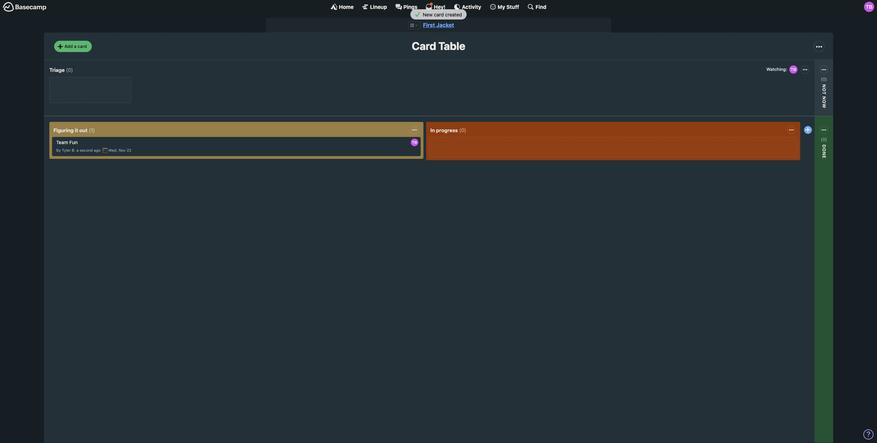 Task type: describe. For each thing, give the bounding box(es) containing it.
first
[[423, 22, 435, 28]]

triage (0)
[[49, 67, 73, 73]]

jacket
[[436, 22, 454, 28]]

hey! button
[[426, 2, 446, 10]]

by tyler b. a second ago
[[56, 148, 101, 153]]

watching:
[[766, 66, 787, 72]]

my
[[498, 4, 505, 10]]

o for n o t n o w
[[822, 88, 827, 92]]

w
[[822, 104, 827, 108]]

first jacket
[[423, 22, 454, 28]]

second
[[80, 148, 93, 153]]

add a card link
[[54, 41, 92, 52]]

in progress link
[[430, 127, 458, 133]]

a inside 'link'
[[74, 43, 76, 49]]

card inside the add a card 'link'
[[78, 43, 87, 49]]

a second ago element
[[77, 148, 101, 153]]

first jacket link
[[423, 22, 454, 28]]

fun
[[69, 140, 78, 145]]

(0) right progress
[[459, 127, 466, 133]]

triage link
[[49, 67, 65, 73]]

home
[[339, 4, 354, 10]]

team fun
[[56, 140, 78, 145]]

1 n from the top
[[822, 96, 827, 100]]

stuff
[[507, 4, 519, 10]]

progress
[[436, 127, 458, 133]]

tyler black image inside main element
[[864, 2, 874, 12]]

new
[[423, 12, 433, 17]]

(0) right triage link
[[66, 67, 73, 73]]

(1)
[[89, 127, 95, 133]]

b.
[[72, 148, 75, 153]]

2 o from the top
[[822, 100, 827, 104]]

pings button
[[395, 3, 417, 10]]

my stuff
[[498, 4, 519, 10]]

main element
[[0, 0, 877, 13]]

tyler
[[62, 148, 71, 153]]

o for d o n e
[[822, 148, 827, 152]]



Task type: vqa. For each thing, say whether or not it's contained in the screenshot.
topmost card
yes



Task type: locate. For each thing, give the bounding box(es) containing it.
1 vertical spatial tyler black image
[[789, 65, 798, 74]]

0 horizontal spatial card
[[78, 43, 87, 49]]

(0) up d
[[821, 137, 827, 142]]

nov
[[119, 148, 126, 153]]

triage
[[49, 67, 65, 73]]

n
[[822, 84, 827, 88]]

2 horizontal spatial tyler black image
[[864, 2, 874, 12]]

figuring it out (1)
[[53, 127, 95, 133]]

add a card
[[65, 43, 87, 49]]

0 vertical spatial card
[[434, 12, 444, 17]]

0 horizontal spatial tyler black image
[[411, 139, 418, 146]]

in progress (0)
[[430, 127, 466, 133]]

n
[[822, 96, 827, 100], [822, 152, 827, 156]]

1 vertical spatial card
[[78, 43, 87, 49]]

2 n from the top
[[822, 152, 827, 156]]

wed, nov 22
[[108, 148, 131, 153]]

1 o from the top
[[822, 88, 827, 92]]

n down 't'
[[822, 96, 827, 100]]

by
[[56, 148, 61, 153]]

created
[[445, 12, 462, 17]]

a right the "add"
[[74, 43, 76, 49]]

figuring it out link
[[53, 127, 87, 133]]

card
[[434, 12, 444, 17], [78, 43, 87, 49]]

o
[[822, 88, 827, 92], [822, 100, 827, 104], [822, 148, 827, 152]]

0 vertical spatial o
[[822, 88, 827, 92]]

0 vertical spatial a
[[74, 43, 76, 49]]

card inside new card created alert
[[434, 12, 444, 17]]

add
[[65, 43, 73, 49]]

card right the "add"
[[78, 43, 87, 49]]

t
[[822, 92, 827, 95]]

out
[[79, 127, 87, 133]]

activity link
[[454, 3, 481, 10]]

lineup link
[[362, 3, 387, 10]]

n o t n o w
[[822, 84, 827, 108]]

lineup
[[370, 4, 387, 10]]

wed,
[[108, 148, 118, 153]]

2 vertical spatial o
[[822, 148, 827, 152]]

d
[[822, 145, 827, 148]]

d o n e
[[822, 145, 827, 159]]

new card created
[[422, 12, 462, 17]]

ago
[[94, 148, 101, 153]]

0 vertical spatial n
[[822, 96, 827, 100]]

2 vertical spatial tyler black image
[[411, 139, 418, 146]]

my stuff button
[[490, 3, 519, 10]]

it
[[75, 127, 78, 133]]

hey!
[[434, 4, 446, 10]]

(0)
[[66, 67, 73, 73], [821, 76, 827, 82], [459, 127, 466, 133], [821, 137, 827, 142]]

e
[[822, 156, 827, 159]]

card down 'hey!'
[[434, 12, 444, 17]]

1 horizontal spatial card
[[434, 12, 444, 17]]

table
[[438, 40, 465, 53]]

1 vertical spatial o
[[822, 100, 827, 104]]

team
[[56, 140, 68, 145]]

new card created alert
[[0, 9, 877, 20]]

3 o from the top
[[822, 148, 827, 152]]

1 vertical spatial a
[[77, 148, 79, 153]]

n down d
[[822, 152, 827, 156]]

1 horizontal spatial tyler black image
[[789, 65, 798, 74]]

find button
[[527, 3, 546, 10]]

a right b.
[[77, 148, 79, 153]]

22
[[127, 148, 131, 153]]

switch accounts image
[[3, 2, 47, 12]]

0 vertical spatial tyler black image
[[864, 2, 874, 12]]

1 vertical spatial n
[[822, 152, 827, 156]]

a
[[74, 43, 76, 49], [77, 148, 79, 153]]

figuring
[[53, 127, 74, 133]]

card
[[412, 40, 436, 53]]

o up 'e'
[[822, 148, 827, 152]]

activity
[[462, 4, 481, 10]]

find
[[536, 4, 546, 10]]

o down 't'
[[822, 100, 827, 104]]

in
[[430, 127, 435, 133]]

pings
[[403, 4, 417, 10]]

card table
[[412, 40, 465, 53]]

home link
[[331, 3, 354, 10]]

(0) up the n
[[821, 76, 827, 82]]

o up w
[[822, 88, 827, 92]]

tyler black image
[[864, 2, 874, 12], [789, 65, 798, 74], [411, 139, 418, 146]]



